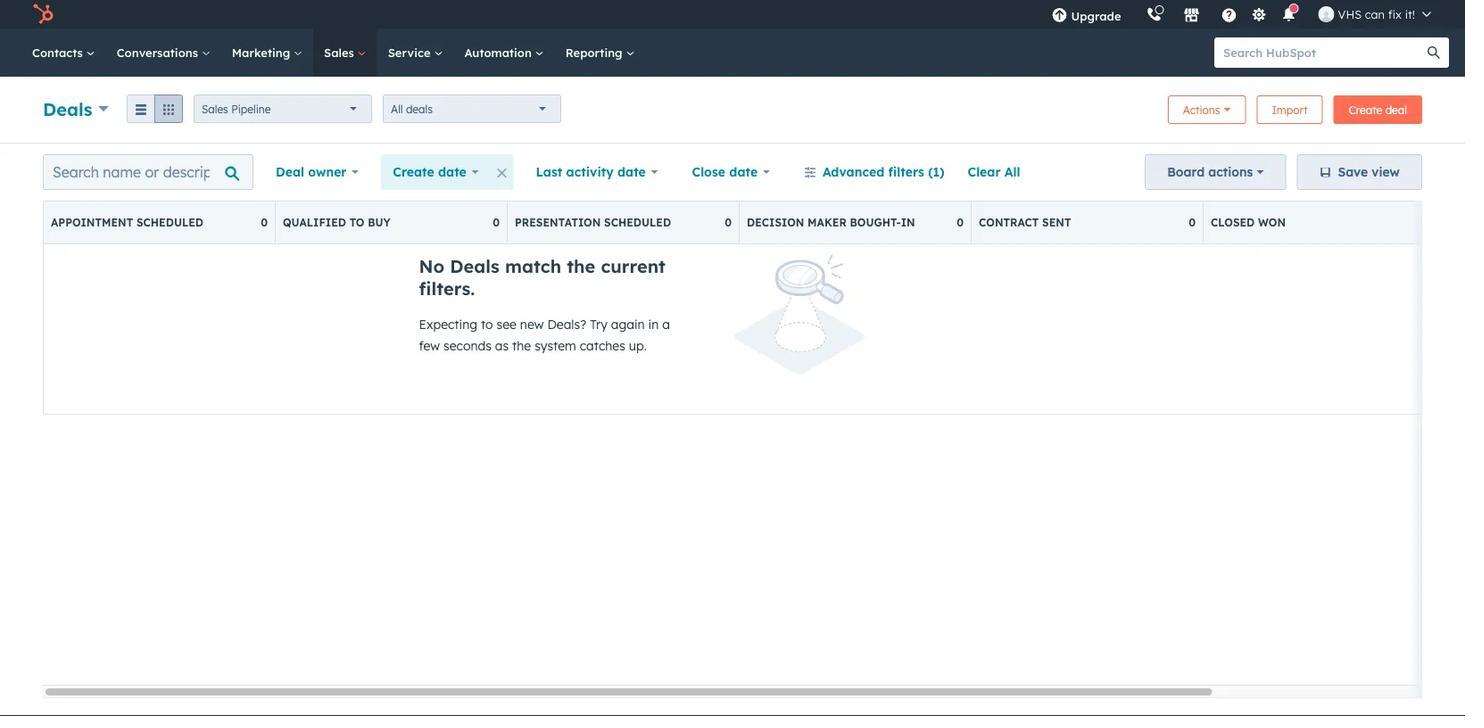 Task type: vqa. For each thing, say whether or not it's contained in the screenshot.
bottommost "Deals"
yes



Task type: locate. For each thing, give the bounding box(es) containing it.
search button
[[1419, 37, 1449, 68]]

to left buy
[[350, 216, 365, 229]]

sales pipeline button
[[194, 95, 372, 123]]

advanced filters (1) button
[[792, 154, 956, 190]]

0 for contract sent
[[1189, 216, 1196, 229]]

in
[[648, 317, 659, 332]]

1 vertical spatial to
[[481, 317, 493, 332]]

sales link
[[313, 29, 377, 77]]

all left deals
[[391, 102, 403, 116]]

the down presentation scheduled
[[567, 255, 596, 278]]

seconds
[[444, 338, 492, 354]]

(1)
[[928, 164, 945, 180]]

scheduled down "search name or description" "search box"
[[137, 216, 204, 229]]

last activity date button
[[524, 154, 670, 190]]

0 horizontal spatial scheduled
[[137, 216, 204, 229]]

0 for appointment scheduled
[[261, 216, 268, 229]]

1 vertical spatial all
[[1005, 164, 1021, 180]]

scheduled up the current
[[604, 216, 671, 229]]

group inside deals banner
[[127, 95, 183, 123]]

match
[[505, 255, 561, 278]]

notifications button
[[1274, 0, 1304, 29]]

create deal button
[[1334, 95, 1423, 124]]

filters
[[889, 164, 925, 180]]

automation link
[[454, 29, 555, 77]]

create down 'all deals'
[[393, 164, 434, 180]]

qualified
[[283, 216, 346, 229]]

0 vertical spatial the
[[567, 255, 596, 278]]

presentation scheduled
[[515, 216, 671, 229]]

to for qualified
[[350, 216, 365, 229]]

deal owner
[[276, 164, 347, 180]]

0 horizontal spatial to
[[350, 216, 365, 229]]

in
[[901, 216, 915, 229]]

up.
[[629, 338, 647, 354]]

0 horizontal spatial sales
[[202, 102, 228, 116]]

date right "activity" at the top of page
[[618, 164, 646, 180]]

4 0 from the left
[[957, 216, 964, 229]]

1 horizontal spatial the
[[567, 255, 596, 278]]

create
[[1349, 103, 1383, 116], [393, 164, 434, 180]]

as
[[495, 338, 509, 354]]

1 date from the left
[[438, 164, 467, 180]]

marketplaces button
[[1173, 0, 1211, 29]]

6 0 from the left
[[1421, 216, 1428, 229]]

1 vertical spatial the
[[512, 338, 531, 354]]

sales inside sales pipeline popup button
[[202, 102, 228, 116]]

create inside popup button
[[393, 164, 434, 180]]

0 down save view button
[[1421, 216, 1428, 229]]

no deals match the current filters.
[[419, 255, 666, 300]]

few
[[419, 338, 440, 354]]

vhs can fix it!
[[1338, 7, 1415, 21]]

3 date from the left
[[729, 164, 758, 180]]

create left deal
[[1349, 103, 1383, 116]]

marketing
[[232, 45, 294, 60]]

1 horizontal spatial create
[[1349, 103, 1383, 116]]

to left see
[[481, 317, 493, 332]]

reporting link
[[555, 29, 646, 77]]

0 vertical spatial sales
[[324, 45, 358, 60]]

0 left decision
[[725, 216, 732, 229]]

2 scheduled from the left
[[604, 216, 671, 229]]

calling icon image
[[1146, 7, 1163, 23]]

sales for sales
[[324, 45, 358, 60]]

group
[[127, 95, 183, 123]]

date
[[438, 164, 467, 180], [618, 164, 646, 180], [729, 164, 758, 180]]

1 horizontal spatial to
[[481, 317, 493, 332]]

help image
[[1221, 8, 1237, 24]]

deals
[[43, 98, 92, 120], [450, 255, 500, 278]]

0 left closed
[[1189, 216, 1196, 229]]

actions
[[1183, 103, 1220, 116]]

0 horizontal spatial all
[[391, 102, 403, 116]]

menu item
[[1134, 0, 1138, 29]]

sent
[[1043, 216, 1071, 229]]

conversations link
[[106, 29, 221, 77]]

date right close
[[729, 164, 758, 180]]

closed
[[1211, 216, 1255, 229]]

0 for qualified to buy
[[493, 216, 500, 229]]

0 vertical spatial all
[[391, 102, 403, 116]]

2 0 from the left
[[493, 216, 500, 229]]

1 0 from the left
[[261, 216, 268, 229]]

closed won
[[1211, 216, 1286, 229]]

upgrade
[[1071, 8, 1121, 23]]

1 horizontal spatial date
[[618, 164, 646, 180]]

1 scheduled from the left
[[137, 216, 204, 229]]

contacts link
[[21, 29, 106, 77]]

date inside popup button
[[438, 164, 467, 180]]

0 horizontal spatial create
[[393, 164, 434, 180]]

to inside expecting to see new deals? try again in a few seconds as the system catches up.
[[481, 317, 493, 332]]

deals down contacts link
[[43, 98, 92, 120]]

date down all deals "popup button"
[[438, 164, 467, 180]]

all inside "popup button"
[[391, 102, 403, 116]]

0 horizontal spatial the
[[512, 338, 531, 354]]

create date button
[[381, 154, 490, 190]]

bought-
[[850, 216, 901, 229]]

0 left qualified
[[261, 216, 268, 229]]

date inside popup button
[[729, 164, 758, 180]]

1 horizontal spatial scheduled
[[604, 216, 671, 229]]

board actions
[[1168, 164, 1253, 180]]

0 vertical spatial create
[[1349, 103, 1383, 116]]

0 for closed won
[[1421, 216, 1428, 229]]

deals button
[[43, 96, 109, 122]]

contract
[[979, 216, 1039, 229]]

again
[[611, 317, 645, 332]]

all right clear
[[1005, 164, 1021, 180]]

1 horizontal spatial deals
[[450, 255, 500, 278]]

date for create date
[[438, 164, 467, 180]]

5 0 from the left
[[1189, 216, 1196, 229]]

1 vertical spatial sales
[[202, 102, 228, 116]]

menu
[[1039, 0, 1444, 29]]

0 horizontal spatial date
[[438, 164, 467, 180]]

0 vertical spatial deals
[[43, 98, 92, 120]]

Search name or description search field
[[43, 154, 253, 190]]

date for close date
[[729, 164, 758, 180]]

deals
[[406, 102, 433, 116]]

2 horizontal spatial date
[[729, 164, 758, 180]]

1 vertical spatial deals
[[450, 255, 500, 278]]

0 for presentation scheduled
[[725, 216, 732, 229]]

to
[[350, 216, 365, 229], [481, 317, 493, 332]]

2 date from the left
[[618, 164, 646, 180]]

0 horizontal spatial deals
[[43, 98, 92, 120]]

3 0 from the left
[[725, 216, 732, 229]]

create inside button
[[1349, 103, 1383, 116]]

all
[[391, 102, 403, 116], [1005, 164, 1021, 180]]

1 horizontal spatial sales
[[324, 45, 358, 60]]

save view
[[1338, 164, 1400, 180]]

all deals button
[[383, 95, 561, 123]]

service
[[388, 45, 434, 60]]

maker
[[808, 216, 847, 229]]

0 vertical spatial to
[[350, 216, 365, 229]]

deal
[[1386, 103, 1407, 116]]

sales left the pipeline
[[202, 102, 228, 116]]

deals inside no deals match the current filters.
[[450, 255, 500, 278]]

deals?
[[547, 317, 587, 332]]

try
[[590, 317, 608, 332]]

sales
[[324, 45, 358, 60], [202, 102, 228, 116]]

date inside "popup button"
[[618, 164, 646, 180]]

sales inside sales link
[[324, 45, 358, 60]]

sales left service
[[324, 45, 358, 60]]

scheduled
[[137, 216, 204, 229], [604, 216, 671, 229]]

deals banner
[[43, 90, 1423, 125]]

0 left contract
[[957, 216, 964, 229]]

1 vertical spatial create
[[393, 164, 434, 180]]

deals right "no"
[[450, 255, 500, 278]]

0 left presentation
[[493, 216, 500, 229]]

1 horizontal spatial all
[[1005, 164, 1021, 180]]

the right as
[[512, 338, 531, 354]]



Task type: describe. For each thing, give the bounding box(es) containing it.
hubspot link
[[21, 4, 67, 25]]

sales for sales pipeline
[[202, 102, 228, 116]]

vhs can fix it! button
[[1308, 0, 1442, 29]]

appointment scheduled
[[51, 216, 204, 229]]

scheduled for appointment scheduled
[[137, 216, 204, 229]]

the inside expecting to see new deals? try again in a few seconds as the system catches up.
[[512, 338, 531, 354]]

contract sent
[[979, 216, 1071, 229]]

reporting
[[566, 45, 626, 60]]

owner
[[308, 164, 347, 180]]

terry turtle image
[[1319, 6, 1335, 22]]

deal
[[276, 164, 304, 180]]

service link
[[377, 29, 454, 77]]

decision maker bought-in
[[747, 216, 915, 229]]

search image
[[1428, 46, 1440, 59]]

upgrade image
[[1052, 8, 1068, 24]]

fix
[[1388, 7, 1402, 21]]

actions button
[[1168, 95, 1246, 124]]

create deal
[[1349, 103, 1407, 116]]

buy
[[368, 216, 391, 229]]

filters.
[[419, 278, 475, 300]]

view
[[1372, 164, 1400, 180]]

conversations
[[117, 45, 202, 60]]

the inside no deals match the current filters.
[[567, 255, 596, 278]]

create for create date
[[393, 164, 434, 180]]

advanced filters (1)
[[823, 164, 945, 180]]

import
[[1272, 103, 1308, 116]]

no
[[419, 255, 445, 278]]

close
[[692, 164, 726, 180]]

actions
[[1209, 164, 1253, 180]]

create for create deal
[[1349, 103, 1383, 116]]

notifications image
[[1281, 8, 1297, 24]]

settings link
[[1248, 5, 1271, 24]]

board
[[1168, 164, 1205, 180]]

to for expecting
[[481, 317, 493, 332]]

marketing link
[[221, 29, 313, 77]]

hubspot image
[[32, 4, 54, 25]]

help button
[[1214, 0, 1245, 29]]

calling icon button
[[1139, 2, 1170, 26]]

sales pipeline
[[202, 102, 271, 116]]

0 for decision maker bought-in
[[957, 216, 964, 229]]

can
[[1365, 7, 1385, 21]]

clear all
[[968, 164, 1021, 180]]

new
[[520, 317, 544, 332]]

Search HubSpot search field
[[1215, 37, 1433, 68]]

board actions button
[[1145, 154, 1286, 190]]

a
[[662, 317, 670, 332]]

close date
[[692, 164, 758, 180]]

advanced
[[823, 164, 885, 180]]

contacts
[[32, 45, 86, 60]]

menu containing vhs can fix it!
[[1039, 0, 1444, 29]]

qualified to buy
[[283, 216, 391, 229]]

activity
[[566, 164, 614, 180]]

vhs
[[1338, 7, 1362, 21]]

clear all button
[[956, 154, 1032, 190]]

current
[[601, 255, 666, 278]]

settings image
[[1251, 8, 1267, 24]]

see
[[497, 317, 517, 332]]

catches
[[580, 338, 626, 354]]

it!
[[1405, 7, 1415, 21]]

deal owner button
[[264, 154, 371, 190]]

last activity date
[[536, 164, 646, 180]]

won
[[1258, 216, 1286, 229]]

system
[[535, 338, 576, 354]]

all deals
[[391, 102, 433, 116]]

appointment
[[51, 216, 133, 229]]

pipeline
[[231, 102, 271, 116]]

scheduled for presentation scheduled
[[604, 216, 671, 229]]

marketplaces image
[[1184, 8, 1200, 24]]

create date
[[393, 164, 467, 180]]

save view button
[[1297, 154, 1423, 190]]

expecting
[[419, 317, 478, 332]]

all inside button
[[1005, 164, 1021, 180]]

deals inside popup button
[[43, 98, 92, 120]]

clear
[[968, 164, 1001, 180]]

expecting to see new deals? try again in a few seconds as the system catches up.
[[419, 317, 670, 354]]

last
[[536, 164, 562, 180]]

automation
[[464, 45, 535, 60]]

decision
[[747, 216, 805, 229]]

presentation
[[515, 216, 601, 229]]

save
[[1338, 164, 1368, 180]]

import button
[[1257, 95, 1323, 124]]



